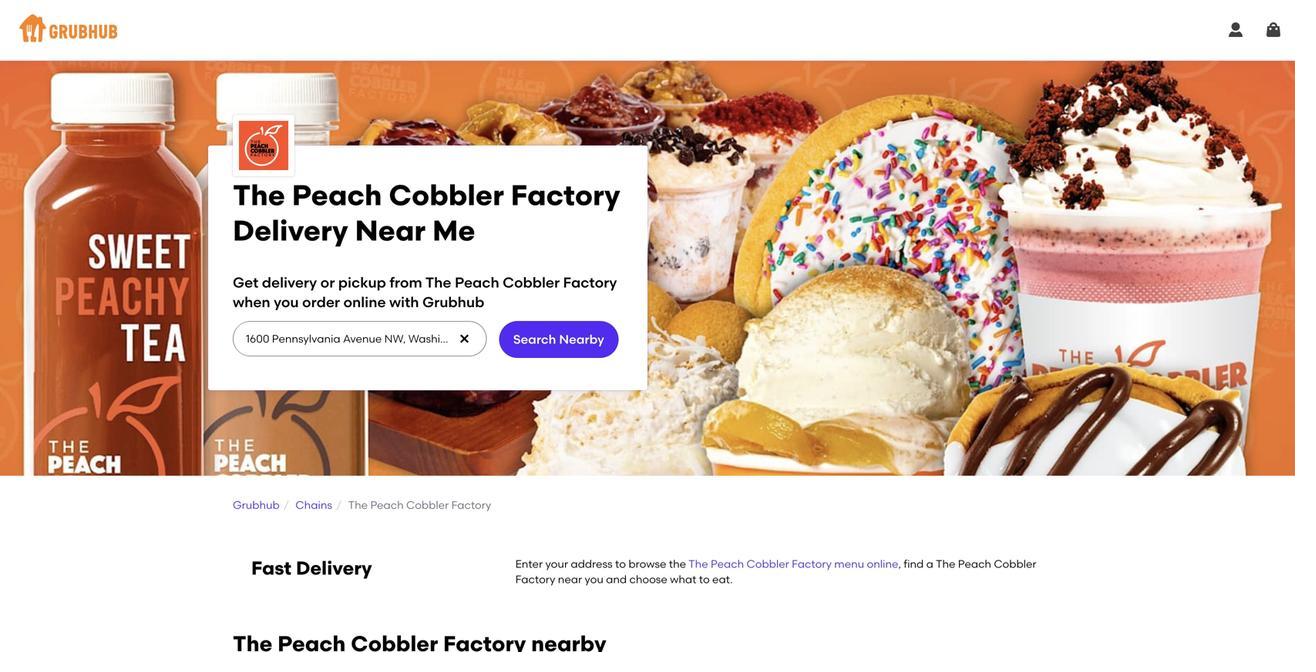 Task type: describe. For each thing, give the bounding box(es) containing it.
the peach cobbler factory delivery near me
[[233, 178, 620, 248]]

search nearby
[[513, 332, 604, 347]]

fast delivery
[[251, 558, 372, 580]]

factory inside the peach cobbler factory delivery near me
[[511, 178, 620, 213]]

you inside get delivery or pickup from the peach cobbler factory when you order online with grubhub
[[274, 294, 299, 311]]

from
[[390, 275, 422, 292]]

near
[[355, 214, 426, 248]]

get delivery or pickup from the peach cobbler factory when you order online with grubhub
[[233, 275, 617, 311]]

chains
[[296, 499, 332, 512]]

eat.
[[712, 574, 733, 587]]

cobbler inside the peach cobbler factory delivery near me
[[389, 178, 504, 213]]

1 horizontal spatial online
[[867, 558, 898, 571]]

enter your address to browse the the peach cobbler factory menu online
[[516, 558, 898, 571]]

grubhub link
[[233, 499, 280, 512]]

me
[[433, 214, 475, 248]]

,
[[898, 558, 901, 571]]

the peach cobbler factory logo image
[[239, 121, 288, 170]]

the peach cobbler factory
[[348, 499, 491, 512]]

the peach cobbler factory menu online link
[[689, 558, 898, 571]]

fast
[[251, 558, 292, 580]]

to inside , find a the peach cobbler factory near you and choose what to eat.
[[699, 574, 710, 587]]

when
[[233, 294, 270, 311]]

menu
[[834, 558, 864, 571]]

you inside , find a the peach cobbler factory near you and choose what to eat.
[[585, 574, 604, 587]]

and
[[606, 574, 627, 587]]

search nearby button
[[499, 322, 619, 359]]

peach up the eat.
[[711, 558, 744, 571]]

svg image
[[458, 333, 471, 345]]

cobbler inside get delivery or pickup from the peach cobbler factory when you order online with grubhub
[[503, 275, 560, 292]]

grubhub inside get delivery or pickup from the peach cobbler factory when you order online with grubhub
[[422, 294, 484, 311]]

browse
[[629, 558, 666, 571]]

the inside , find a the peach cobbler factory near you and choose what to eat.
[[936, 558, 956, 571]]

pickup
[[338, 275, 386, 292]]



Task type: locate. For each thing, give the bounding box(es) containing it.
cobbler inside , find a the peach cobbler factory near you and choose what to eat.
[[994, 558, 1037, 571]]

0 vertical spatial grubhub
[[422, 294, 484, 311]]

peach inside , find a the peach cobbler factory near you and choose what to eat.
[[958, 558, 991, 571]]

near
[[558, 574, 582, 587]]

enter
[[516, 558, 543, 571]]

Search Address search field
[[233, 322, 485, 356]]

the right "the"
[[689, 558, 708, 571]]

a
[[926, 558, 933, 571]]

1 vertical spatial grubhub
[[233, 499, 280, 512]]

0 horizontal spatial svg image
[[1227, 21, 1245, 39]]

1 svg image from the left
[[1227, 21, 1245, 39]]

address
[[571, 558, 613, 571]]

online down the pickup
[[343, 294, 386, 311]]

0 horizontal spatial grubhub
[[233, 499, 280, 512]]

with
[[389, 294, 419, 311]]

you down delivery
[[274, 294, 299, 311]]

delivery right fast
[[296, 558, 372, 580]]

0 vertical spatial you
[[274, 294, 299, 311]]

peach right chains link
[[370, 499, 404, 512]]

the right chains link
[[348, 499, 368, 512]]

2 svg image from the left
[[1264, 21, 1283, 39]]

1 horizontal spatial you
[[585, 574, 604, 587]]

delivery up delivery
[[233, 214, 348, 248]]

what
[[670, 574, 696, 587]]

1 horizontal spatial grubhub
[[422, 294, 484, 311]]

the right from
[[425, 275, 451, 292]]

the inside get delivery or pickup from the peach cobbler factory when you order online with grubhub
[[425, 275, 451, 292]]

1 horizontal spatial to
[[699, 574, 710, 587]]

delivery inside the peach cobbler factory delivery near me
[[233, 214, 348, 248]]

peach right a on the bottom of the page
[[958, 558, 991, 571]]

or
[[320, 275, 335, 292]]

0 vertical spatial online
[[343, 294, 386, 311]]

grubhub left "chains"
[[233, 499, 280, 512]]

peach up near
[[292, 178, 382, 213]]

the
[[669, 558, 686, 571]]

the
[[233, 178, 285, 213], [425, 275, 451, 292], [348, 499, 368, 512], [689, 558, 708, 571], [936, 558, 956, 571]]

the down the peach cobbler factory logo
[[233, 178, 285, 213]]

peach inside the peach cobbler factory delivery near me
[[292, 178, 382, 213]]

cobbler
[[389, 178, 504, 213], [503, 275, 560, 292], [406, 499, 449, 512], [747, 558, 789, 571], [994, 558, 1037, 571]]

chains link
[[296, 499, 332, 512]]

online left the find
[[867, 558, 898, 571]]

peach inside get delivery or pickup from the peach cobbler factory when you order online with grubhub
[[455, 275, 499, 292]]

search
[[513, 332, 556, 347]]

delivery
[[233, 214, 348, 248], [296, 558, 372, 580]]

peach
[[292, 178, 382, 213], [455, 275, 499, 292], [370, 499, 404, 512], [711, 558, 744, 571], [958, 558, 991, 571]]

to
[[615, 558, 626, 571], [699, 574, 710, 587]]

factory inside , find a the peach cobbler factory near you and choose what to eat.
[[516, 574, 555, 587]]

factory
[[511, 178, 620, 213], [563, 275, 617, 292], [451, 499, 491, 512], [792, 558, 832, 571], [516, 574, 555, 587]]

1 vertical spatial you
[[585, 574, 604, 587]]

nearby
[[559, 332, 604, 347]]

find
[[904, 558, 924, 571]]

you
[[274, 294, 299, 311], [585, 574, 604, 587]]

0 vertical spatial to
[[615, 558, 626, 571]]

choose
[[629, 574, 667, 587]]

to down enter your address to browse the the peach cobbler factory menu online
[[699, 574, 710, 587]]

the right a on the bottom of the page
[[936, 558, 956, 571]]

0 horizontal spatial to
[[615, 558, 626, 571]]

, find a the peach cobbler factory near you and choose what to eat.
[[516, 558, 1037, 587]]

0 horizontal spatial you
[[274, 294, 299, 311]]

online
[[343, 294, 386, 311], [867, 558, 898, 571]]

1 vertical spatial to
[[699, 574, 710, 587]]

1 vertical spatial online
[[867, 558, 898, 571]]

you down address
[[585, 574, 604, 587]]

1 horizontal spatial svg image
[[1264, 21, 1283, 39]]

grubhub up svg image
[[422, 294, 484, 311]]

peach down me
[[455, 275, 499, 292]]

get
[[233, 275, 259, 292]]

1 vertical spatial delivery
[[296, 558, 372, 580]]

factory inside get delivery or pickup from the peach cobbler factory when you order online with grubhub
[[563, 275, 617, 292]]

delivery
[[262, 275, 317, 292]]

0 vertical spatial delivery
[[233, 214, 348, 248]]

online inside get delivery or pickup from the peach cobbler factory when you order online with grubhub
[[343, 294, 386, 311]]

to up and
[[615, 558, 626, 571]]

order
[[302, 294, 340, 311]]

0 horizontal spatial online
[[343, 294, 386, 311]]

grubhub
[[422, 294, 484, 311], [233, 499, 280, 512]]

the inside the peach cobbler factory delivery near me
[[233, 178, 285, 213]]

main navigation navigation
[[0, 0, 1295, 60]]

your
[[545, 558, 568, 571]]

svg image
[[1227, 21, 1245, 39], [1264, 21, 1283, 39]]



Task type: vqa. For each thing, say whether or not it's contained in the screenshot.
the middle See details button
no



